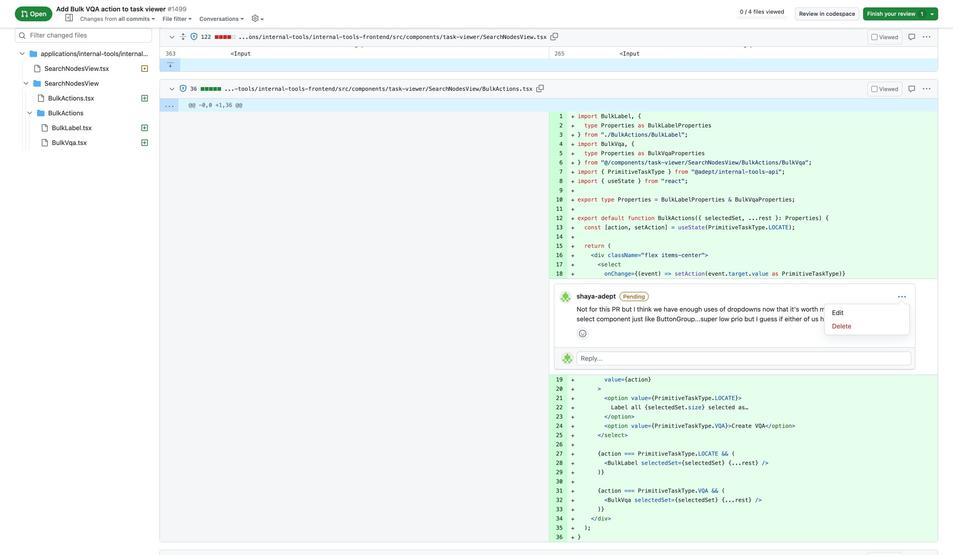 Task type: locate. For each thing, give the bounding box(es) containing it.
sidebar expand image
[[65, 14, 73, 21]]

7 tree item from the top
[[15, 135, 152, 150]]

owned by you along with @persimmon-ai-labs/internal-tools (from codeowners line 1) image right toggle diff contents icon
[[180, 85, 187, 92]]

None checkbox
[[872, 34, 878, 40], [872, 86, 878, 92], [872, 34, 878, 40], [872, 86, 878, 92]]

1 horizontal spatial owned by you along with @persimmon-ai-labs/internal-tools (from codeowners line 1) element
[[190, 33, 198, 40]]

owned by you along with @persimmon-ai-labs/internal-tools (from codeowners line 1) element
[[190, 33, 198, 40], [180, 85, 187, 92]]

1 horizontal spatial copy image
[[551, 33, 558, 40]]

toggle diff contents image
[[168, 34, 176, 41]]

1 show options image from the top
[[923, 33, 930, 41]]

owned by you along with @persimmon-ai-labs/internal-tools (from codeowners line 1) element right expand all icon
[[190, 33, 198, 40]]

show options image right comment icon
[[923, 85, 930, 93]]

@shaya adept image
[[562, 353, 573, 364]]

2 group from the top
[[15, 91, 152, 150]]

1 vertical spatial show options image
[[923, 85, 930, 93]]

0 vertical spatial owned by you along with @persimmon-ai-labs/internal-tools (from codeowners line 1) element
[[190, 33, 198, 40]]

show options image
[[923, 33, 930, 41], [923, 85, 930, 93]]

2 tree item from the top
[[15, 61, 152, 76]]

group
[[15, 61, 152, 150], [15, 91, 152, 150], [15, 121, 152, 150]]

owned by you along with @persimmon-ai-labs/internal-tools (from codeowners line 1) image right expand all icon
[[190, 33, 198, 40]]

4 tree item from the top
[[15, 91, 152, 106]]

triangle down image
[[929, 10, 936, 18]]

3 tree item from the top
[[15, 76, 152, 150]]

toggle diff contents image
[[168, 86, 176, 93]]

copy image
[[551, 33, 558, 40], [536, 85, 544, 92]]

6 tree item from the top
[[15, 121, 152, 135]]

show options image
[[898, 293, 906, 301]]

comment image
[[908, 33, 916, 41]]

0 vertical spatial show options image
[[923, 33, 930, 41]]

1 vertical spatial owned by you along with @persimmon-ai-labs/internal-tools (from codeowners line 1) image
[[180, 85, 187, 92]]

1 vertical spatial copy image
[[536, 85, 544, 92]]

0 horizontal spatial owned by you along with @persimmon-ai-labs/internal-tools (from codeowners line 1) element
[[180, 85, 187, 92]]

3 group from the top
[[15, 121, 152, 150]]

show options image right comment image
[[923, 33, 930, 41]]

0 horizontal spatial owned by you along with @persimmon-ai-labs/internal-tools (from codeowners line 1) image
[[180, 85, 187, 92]]

owned by you along with @persimmon-ai-labs/internal-tools (from codeowners line 1) image
[[190, 33, 198, 40], [180, 85, 187, 92]]

2 show options image from the top
[[923, 85, 930, 93]]

0 vertical spatial owned by you along with @persimmon-ai-labs/internal-tools (from codeowners line 1) image
[[190, 33, 198, 40]]

tree item
[[15, 46, 152, 150], [15, 61, 152, 76], [15, 76, 152, 150], [15, 91, 152, 106], [15, 106, 152, 150], [15, 121, 152, 135], [15, 135, 152, 150]]

0 vertical spatial copy image
[[551, 33, 558, 40]]

comment image
[[908, 85, 916, 93]]

show options image for comment icon
[[923, 85, 930, 93]]

owned by you along with @persimmon-ai-labs/internal-tools (from codeowners line 1) element right toggle diff contents icon
[[180, 85, 187, 92]]

expand down image
[[167, 61, 174, 68]]

1 horizontal spatial owned by you along with @persimmon-ai-labs/internal-tools (from codeowners line 1) image
[[190, 33, 198, 40]]



Task type: describe. For each thing, give the bounding box(es) containing it.
5 tree item from the top
[[15, 106, 152, 150]]

add or remove reactions image
[[579, 330, 586, 338]]

show options image for comment image
[[923, 33, 930, 41]]

status: open image
[[21, 10, 28, 18]]

group for sixth tree item from the bottom
[[15, 91, 152, 150]]

1 vertical spatial owned by you along with @persimmon-ai-labs/internal-tools (from codeowners line 1) element
[[180, 85, 187, 92]]

@shaya adept image
[[560, 292, 571, 303]]

1 tree item from the top
[[15, 46, 152, 150]]

1 group from the top
[[15, 61, 152, 150]]

expand all image
[[180, 33, 187, 40]]

Filter changed files text field
[[15, 28, 152, 43]]

0 horizontal spatial copy image
[[536, 85, 544, 92]]

diff settings image
[[251, 15, 259, 22]]

add or remove reactions element
[[577, 328, 589, 340]]

group for fourth tree item
[[15, 121, 152, 150]]



Task type: vqa. For each thing, say whether or not it's contained in the screenshot.
ACCOUNT element
no



